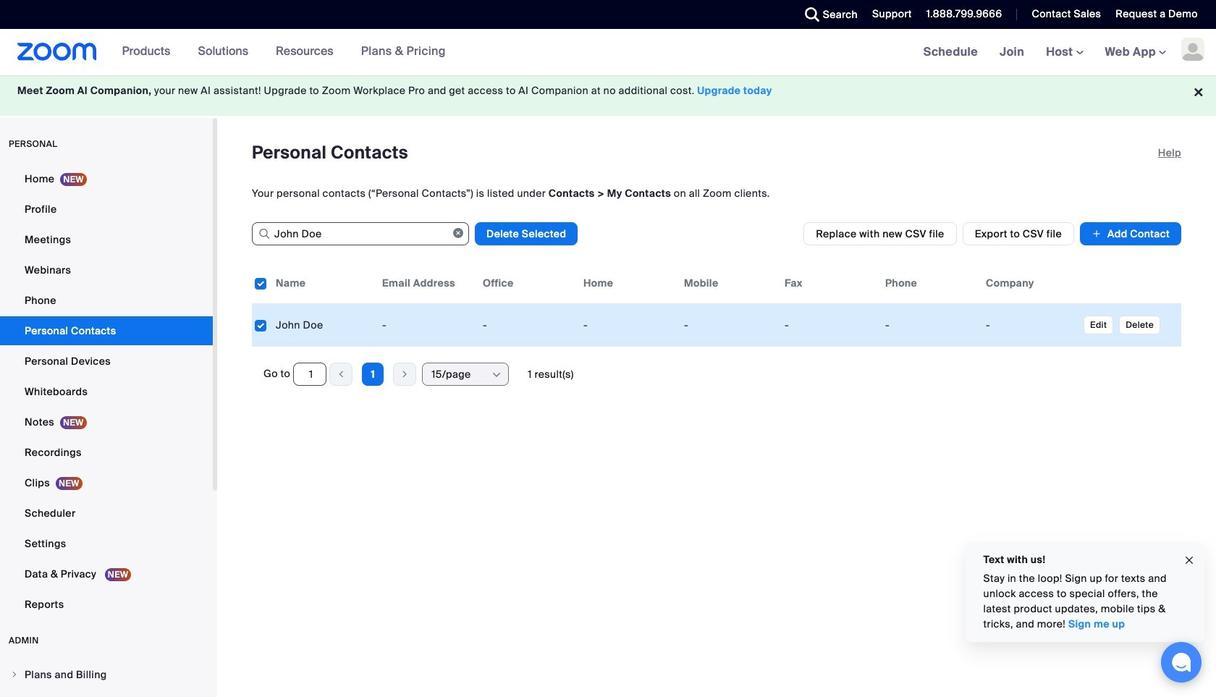 Task type: vqa. For each thing, say whether or not it's contained in the screenshot.
thumbnail of Copy of Fun Fact
no



Task type: describe. For each thing, give the bounding box(es) containing it.
open chat image
[[1171, 652, 1192, 673]]

previous page image
[[330, 368, 352, 381]]

profile picture image
[[1181, 38, 1205, 61]]

next page image
[[394, 368, 416, 381]]

close image
[[1184, 552, 1195, 569]]

personal menu menu
[[0, 164, 213, 620]]

meetings navigation
[[913, 29, 1216, 76]]



Task type: locate. For each thing, give the bounding box(es) containing it.
1 cell from the left
[[880, 311, 980, 340]]

product information navigation
[[97, 29, 457, 75]]

show options image
[[491, 369, 503, 381]]

menu item
[[0, 661, 213, 688]]

2 cell from the left
[[980, 311, 1081, 340]]

add image
[[1092, 227, 1102, 241]]

right image
[[10, 670, 19, 679]]

banner
[[0, 29, 1216, 76]]

Jump to number field
[[293, 363, 327, 386]]

zoom logo image
[[17, 43, 97, 61]]

application
[[252, 263, 1181, 347]]

cell
[[880, 311, 980, 340], [980, 311, 1081, 340]]

footer
[[0, 66, 1216, 116]]

Search Contacts Input text field
[[252, 222, 469, 245]]



